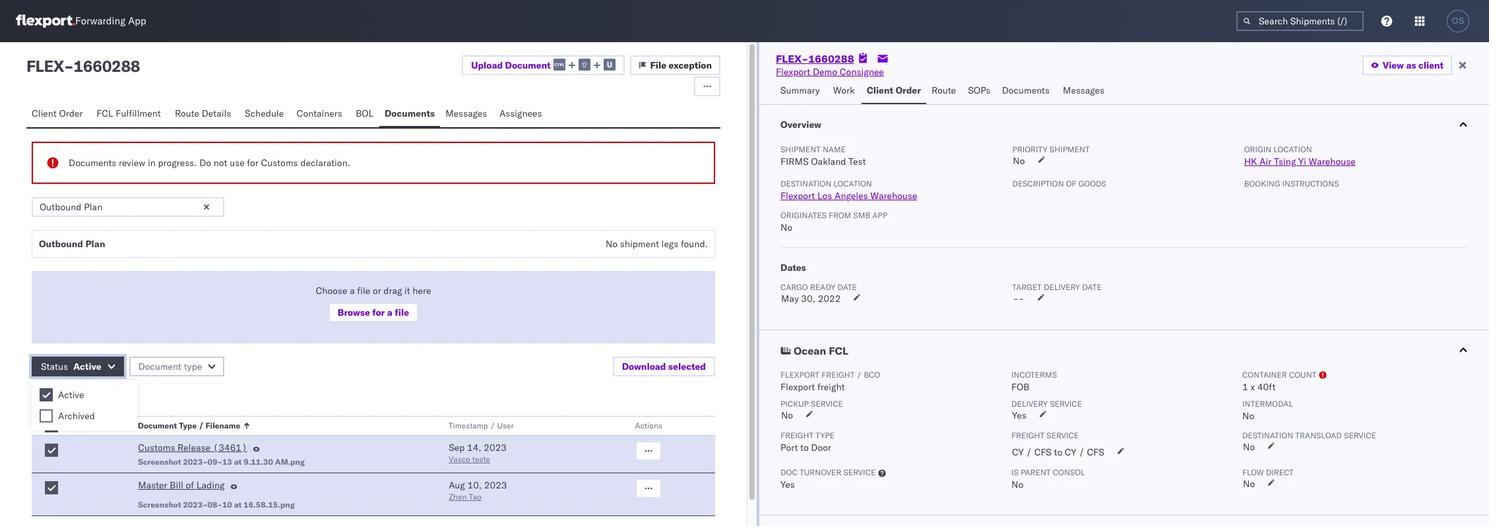 Task type: locate. For each thing, give the bounding box(es) containing it.
1 vertical spatial type
[[816, 431, 835, 441]]

1 horizontal spatial for
[[372, 307, 385, 319]]

to inside freight type port to door
[[801, 442, 809, 454]]

1 horizontal spatial location
[[1274, 145, 1313, 154]]

master bill of lading link
[[138, 479, 225, 495]]

2023- for sep
[[183, 457, 208, 467]]

of
[[1067, 179, 1077, 189], [186, 480, 194, 492]]

file left or
[[357, 285, 371, 297]]

messages button down "upload"
[[440, 102, 494, 127]]

app inside the originates from smb app no
[[873, 211, 888, 220]]

type up door
[[816, 431, 835, 441]]

app right smb
[[873, 211, 888, 220]]

work
[[834, 84, 855, 96]]

no left the legs
[[606, 238, 618, 250]]

file exception button
[[630, 55, 721, 75], [630, 55, 721, 75]]

client order for the left "client order" button
[[32, 108, 83, 119]]

booking instructions
[[1245, 179, 1340, 189]]

0 horizontal spatial warehouse
[[871, 190, 918, 202]]

it
[[405, 285, 410, 297]]

document inside document type button
[[138, 361, 182, 373]]

10,
[[468, 480, 482, 492]]

0 horizontal spatial location
[[834, 179, 873, 189]]

customs left release on the bottom
[[138, 442, 175, 454]]

2 freight from the left
[[1012, 431, 1045, 441]]

to for cy
[[1055, 447, 1063, 459]]

/ right type
[[199, 421, 204, 431]]

type up document type / filename
[[184, 361, 202, 373]]

1 horizontal spatial messages button
[[1058, 79, 1112, 104]]

2 horizontal spatial documents
[[1003, 84, 1050, 96]]

flexport down flex-
[[776, 66, 811, 78]]

flexport. image
[[16, 15, 75, 28]]

freight up the "port"
[[781, 431, 814, 441]]

flex-
[[776, 52, 809, 65]]

1 vertical spatial app
[[873, 211, 888, 220]]

0 vertical spatial a
[[350, 285, 355, 297]]

release
[[178, 442, 211, 454]]

1 horizontal spatial app
[[873, 211, 888, 220]]

documents left review
[[69, 157, 116, 169]]

1660288 down forwarding app
[[74, 56, 140, 76]]

0 horizontal spatial messages
[[446, 108, 487, 119]]

destination inside destination location flexport los angeles warehouse
[[781, 179, 832, 189]]

date up 2022
[[838, 283, 857, 292]]

0 horizontal spatial destination
[[781, 179, 832, 189]]

1 vertical spatial client order
[[32, 108, 83, 119]]

route left the sops on the top
[[932, 84, 957, 96]]

2 cfs from the left
[[1088, 447, 1105, 459]]

0 vertical spatial yes
[[1013, 410, 1027, 422]]

active up 'archived'
[[58, 389, 84, 401]]

destination down intermodal no on the bottom
[[1243, 431, 1294, 441]]

0 vertical spatial at
[[234, 457, 242, 467]]

at right 10
[[234, 500, 242, 510]]

vasco
[[449, 455, 470, 465]]

document right "upload"
[[505, 59, 551, 71]]

type
[[184, 361, 202, 373], [816, 431, 835, 441]]

upload document
[[472, 59, 551, 71]]

2 date from the left
[[1083, 283, 1102, 292]]

0 horizontal spatial date
[[838, 283, 857, 292]]

freight up "pickup service"
[[818, 382, 845, 393]]

no down intermodal
[[1243, 411, 1255, 422]]

originates
[[781, 211, 827, 220]]

messages up "overview" button
[[1063, 84, 1105, 96]]

at
[[234, 457, 242, 467], [234, 500, 242, 510]]

0 vertical spatial document
[[505, 59, 551, 71]]

route left details
[[175, 108, 199, 119]]

10
[[222, 500, 232, 510]]

/ left bco
[[857, 370, 862, 380]]

assignees button
[[494, 102, 550, 127]]

no down the pickup
[[782, 410, 794, 422]]

no up flow
[[1244, 442, 1256, 454]]

1660288 up flexport demo consignee
[[809, 52, 855, 65]]

1 horizontal spatial fcl
[[829, 345, 849, 358]]

2 screenshot from the top
[[138, 500, 181, 510]]

customs right the use
[[261, 157, 298, 169]]

destination for service
[[1243, 431, 1294, 441]]

service right the turnover
[[844, 468, 876, 478]]

1 horizontal spatial to
[[1055, 447, 1063, 459]]

type for freight type port to door
[[816, 431, 835, 441]]

file inside browse for a file "button"
[[395, 307, 409, 319]]

of left goods at the right of the page
[[1067, 179, 1077, 189]]

0 vertical spatial client order
[[867, 84, 921, 96]]

type inside freight type port to door
[[816, 431, 835, 441]]

0 horizontal spatial type
[[184, 361, 202, 373]]

1 vertical spatial yes
[[781, 479, 795, 491]]

exception
[[669, 59, 712, 71]]

0 horizontal spatial fcl
[[97, 108, 113, 119]]

2 cy from the left
[[1065, 447, 1077, 459]]

messages
[[1063, 84, 1105, 96], [446, 108, 487, 119]]

1 horizontal spatial cy
[[1065, 447, 1077, 459]]

1 horizontal spatial client order
[[867, 84, 921, 96]]

0 horizontal spatial route
[[175, 108, 199, 119]]

0 vertical spatial documents
[[1003, 84, 1050, 96]]

1 cfs from the left
[[1035, 447, 1052, 459]]

0 horizontal spatial of
[[186, 480, 194, 492]]

actions
[[635, 421, 663, 431]]

∙
[[98, 391, 104, 403]]

do
[[199, 157, 211, 169]]

2023 right 10,
[[484, 480, 507, 492]]

documents right bol button
[[385, 108, 435, 119]]

1
[[1243, 382, 1249, 393]]

no down is
[[1012, 479, 1024, 491]]

1 horizontal spatial messages
[[1063, 84, 1105, 96]]

1 vertical spatial for
[[372, 307, 385, 319]]

0 horizontal spatial shipment
[[620, 238, 659, 250]]

client down flex
[[32, 108, 57, 119]]

1 2023- from the top
[[183, 457, 208, 467]]

a down drag on the bottom left of page
[[387, 307, 393, 319]]

0 horizontal spatial cfs
[[1035, 447, 1052, 459]]

cy up is
[[1013, 447, 1024, 459]]

intermodal no
[[1243, 399, 1294, 422]]

fob
[[1012, 382, 1030, 393]]

0 vertical spatial messages
[[1063, 84, 1105, 96]]

1 vertical spatial warehouse
[[871, 190, 918, 202]]

type for document type
[[184, 361, 202, 373]]

0 vertical spatial destination
[[781, 179, 832, 189]]

2023 up teste at left
[[484, 442, 507, 454]]

customs
[[261, 157, 298, 169], [138, 442, 175, 454]]

freight for freight type port to door
[[781, 431, 814, 441]]

documents button right the sops on the top
[[997, 79, 1058, 104]]

download selected
[[622, 361, 706, 373]]

1 horizontal spatial a
[[387, 307, 393, 319]]

1 horizontal spatial route
[[932, 84, 957, 96]]

browse for a file
[[338, 307, 409, 319]]

0 vertical spatial 2023-
[[183, 457, 208, 467]]

2 at from the top
[[234, 500, 242, 510]]

None checkbox
[[40, 410, 53, 423], [45, 444, 58, 457], [40, 410, 53, 423], [45, 444, 58, 457]]

date right delivery
[[1083, 283, 1102, 292]]

freight
[[822, 370, 855, 380], [818, 382, 845, 393]]

fcl right ocean
[[829, 345, 849, 358]]

status
[[41, 361, 68, 373]]

app right forwarding at the top left
[[128, 15, 146, 27]]

1 date from the left
[[838, 283, 857, 292]]

archived
[[58, 411, 95, 422]]

fcl inside button
[[97, 108, 113, 119]]

0 horizontal spatial file
[[357, 285, 371, 297]]

warehouse right angeles
[[871, 190, 918, 202]]

client order button
[[862, 79, 927, 104], [26, 102, 91, 127]]

priority
[[1013, 145, 1048, 154]]

0 vertical spatial of
[[1067, 179, 1077, 189]]

screenshot for aug
[[138, 500, 181, 510]]

shipment left the legs
[[620, 238, 659, 250]]

delivery
[[1012, 399, 1048, 409]]

aug 10, 2023 zhen tao
[[449, 480, 507, 502]]

1 2023 from the top
[[484, 442, 507, 454]]

document left type
[[138, 421, 177, 431]]

incoterms
[[1012, 370, 1058, 380]]

origin location hk air tsing yi warehouse
[[1245, 145, 1356, 168]]

os
[[1453, 16, 1465, 26]]

active
[[73, 361, 101, 373], [58, 389, 84, 401]]

for right the use
[[247, 157, 259, 169]]

1 screenshot from the top
[[138, 457, 181, 467]]

containers button
[[291, 102, 351, 127]]

fcl left fulfillment
[[97, 108, 113, 119]]

hk air tsing yi warehouse link
[[1245, 156, 1356, 168]]

1 horizontal spatial customs
[[261, 157, 298, 169]]

2 vertical spatial document
[[138, 421, 177, 431]]

outbound plan
[[39, 238, 105, 250]]

route for route
[[932, 84, 957, 96]]

customs inside 'link'
[[138, 442, 175, 454]]

flexport up originates
[[781, 190, 815, 202]]

1 vertical spatial file
[[395, 307, 409, 319]]

1 vertical spatial at
[[234, 500, 242, 510]]

smb
[[854, 211, 871, 220]]

1 horizontal spatial file
[[395, 307, 409, 319]]

shipment up description of goods at the right of page
[[1050, 145, 1090, 154]]

sep 14, 2023 vasco teste
[[449, 442, 507, 465]]

1 vertical spatial 2023
[[484, 480, 507, 492]]

file
[[651, 59, 667, 71]]

1 vertical spatial of
[[186, 480, 194, 492]]

2 2023 from the top
[[484, 480, 507, 492]]

client order
[[867, 84, 921, 96], [32, 108, 83, 119]]

messages for rightmost messages button
[[1063, 84, 1105, 96]]

destination
[[781, 179, 832, 189], [1243, 431, 1294, 441]]

to down service
[[1055, 447, 1063, 459]]

is
[[1012, 468, 1019, 478]]

type inside button
[[184, 361, 202, 373]]

0 vertical spatial shipment
[[1050, 145, 1090, 154]]

documents button right bol
[[380, 102, 440, 127]]

order left the route button in the right of the page
[[896, 84, 921, 96]]

forwarding
[[75, 15, 126, 27]]

2023 inside sep 14, 2023 vasco teste
[[484, 442, 507, 454]]

/ up 'parent'
[[1027, 447, 1032, 459]]

1 vertical spatial location
[[834, 179, 873, 189]]

freight type port to door
[[781, 431, 835, 454]]

0 vertical spatial app
[[128, 15, 146, 27]]

2023- down master bill of lading link on the bottom left
[[183, 500, 208, 510]]

1 vertical spatial a
[[387, 307, 393, 319]]

customs release (3461)
[[138, 442, 247, 454]]

firms
[[781, 156, 809, 168]]

1 freight from the left
[[781, 431, 814, 441]]

1 vertical spatial fcl
[[829, 345, 849, 358]]

messages down "upload"
[[446, 108, 487, 119]]

cy down service
[[1065, 447, 1077, 459]]

0 horizontal spatial order
[[59, 108, 83, 119]]

details
[[202, 108, 231, 119]]

no down originates
[[781, 222, 793, 234]]

for down or
[[372, 307, 385, 319]]

freight down delivery
[[1012, 431, 1045, 441]]

document for type
[[138, 421, 177, 431]]

2023 for aug 10, 2023
[[484, 480, 507, 492]]

document inside document type / filename button
[[138, 421, 177, 431]]

0 horizontal spatial messages button
[[440, 102, 494, 127]]

messages button up "overview" button
[[1058, 79, 1112, 104]]

active up files
[[73, 361, 101, 373]]

1 horizontal spatial destination
[[1243, 431, 1294, 441]]

at for aug 10, 2023
[[234, 500, 242, 510]]

2 2023- from the top
[[183, 500, 208, 510]]

0 vertical spatial location
[[1274, 145, 1313, 154]]

to right the "port"
[[801, 442, 809, 454]]

service down flexport freight / bco flexport freight
[[811, 399, 844, 409]]

parent
[[1021, 468, 1051, 478]]

0 vertical spatial order
[[896, 84, 921, 96]]

0 horizontal spatial client
[[32, 108, 57, 119]]

warehouse right yi
[[1309, 156, 1356, 168]]

consol
[[1053, 468, 1086, 478]]

of right bill
[[186, 480, 194, 492]]

0 vertical spatial type
[[184, 361, 202, 373]]

a right choose
[[350, 285, 355, 297]]

1 horizontal spatial warehouse
[[1309, 156, 1356, 168]]

location up hk air tsing yi warehouse link
[[1274, 145, 1313, 154]]

hk
[[1245, 156, 1258, 168]]

timestamp
[[449, 421, 489, 431]]

order down flex - 1660288
[[59, 108, 83, 119]]

yes down doc
[[781, 479, 795, 491]]

flexport inside destination location flexport los angeles warehouse
[[781, 190, 815, 202]]

found.
[[681, 238, 708, 250]]

route for route details
[[175, 108, 199, 119]]

document
[[505, 59, 551, 71], [138, 361, 182, 373], [138, 421, 177, 431]]

0 horizontal spatial to
[[801, 442, 809, 454]]

1 vertical spatial messages
[[446, 108, 487, 119]]

no inside the originates from smb app no
[[781, 222, 793, 234]]

yes down delivery
[[1013, 410, 1027, 422]]

screenshot down master
[[138, 500, 181, 510]]

client order down flex
[[32, 108, 83, 119]]

cy
[[1013, 447, 1024, 459], [1065, 447, 1077, 459]]

schedule
[[245, 108, 284, 119]]

warehouse inside origin location hk air tsing yi warehouse
[[1309, 156, 1356, 168]]

flex-1660288
[[776, 52, 855, 65]]

1 at from the top
[[234, 457, 242, 467]]

0 vertical spatial customs
[[261, 157, 298, 169]]

schedule button
[[240, 102, 291, 127]]

client order button down flex
[[26, 102, 91, 127]]

location inside destination location flexport los angeles warehouse
[[834, 179, 873, 189]]

freight down ocean fcl
[[822, 370, 855, 380]]

location inside origin location hk air tsing yi warehouse
[[1274, 145, 1313, 154]]

1 horizontal spatial cfs
[[1088, 447, 1105, 459]]

documents button
[[997, 79, 1058, 104], [380, 102, 440, 127]]

client order button down the consignee
[[862, 79, 927, 104]]

0 vertical spatial screenshot
[[138, 457, 181, 467]]

0 horizontal spatial freight
[[781, 431, 814, 441]]

2023- down release on the bottom
[[183, 457, 208, 467]]

screenshot
[[138, 457, 181, 467], [138, 500, 181, 510]]

0 vertical spatial client
[[867, 84, 894, 96]]

0 vertical spatial for
[[247, 157, 259, 169]]

1 horizontal spatial documents
[[385, 108, 435, 119]]

document up type
[[138, 361, 182, 373]]

1 horizontal spatial yes
[[1013, 410, 1027, 422]]

screenshot up master
[[138, 457, 181, 467]]

declaration.
[[301, 157, 351, 169]]

1 horizontal spatial freight
[[1012, 431, 1045, 441]]

fcl inside button
[[829, 345, 849, 358]]

container
[[1243, 370, 1288, 380]]

zhen
[[449, 492, 467, 502]]

bco
[[864, 370, 881, 380]]

a inside "button"
[[387, 307, 393, 319]]

0 horizontal spatial a
[[350, 285, 355, 297]]

client order down the consignee
[[867, 84, 921, 96]]

freight inside freight type port to door
[[781, 431, 814, 441]]

destination up los
[[781, 179, 832, 189]]

0 vertical spatial route
[[932, 84, 957, 96]]

doc turnover service
[[781, 468, 876, 478]]

documents right sops button
[[1003, 84, 1050, 96]]

0 vertical spatial 2023
[[484, 442, 507, 454]]

1 vertical spatial route
[[175, 108, 199, 119]]

1 horizontal spatial type
[[816, 431, 835, 441]]

2 vertical spatial documents
[[69, 157, 116, 169]]

0 horizontal spatial client order
[[32, 108, 83, 119]]

client down the consignee
[[867, 84, 894, 96]]

at right 13
[[234, 457, 242, 467]]

demo
[[813, 66, 838, 78]]

destination location flexport los angeles warehouse
[[781, 179, 918, 202]]

0 horizontal spatial customs
[[138, 442, 175, 454]]

1 vertical spatial document
[[138, 361, 182, 373]]

los
[[818, 190, 833, 202]]

2023 inside the aug 10, 2023 zhen tao
[[484, 480, 507, 492]]

to
[[801, 442, 809, 454], [1055, 447, 1063, 459]]

1 vertical spatial customs
[[138, 442, 175, 454]]

tao
[[469, 492, 482, 502]]

no
[[1013, 155, 1026, 167], [781, 222, 793, 234], [606, 238, 618, 250], [782, 410, 794, 422], [1243, 411, 1255, 422], [1244, 442, 1256, 454], [1244, 479, 1256, 490], [1012, 479, 1024, 491]]

file down it
[[395, 307, 409, 319]]

1 cy from the left
[[1013, 447, 1024, 459]]

1 vertical spatial documents
[[385, 108, 435, 119]]

1 x 40ft
[[1243, 382, 1276, 393]]

0 horizontal spatial 1660288
[[74, 56, 140, 76]]

None checkbox
[[40, 389, 53, 402], [45, 420, 58, 433], [45, 482, 58, 495], [40, 389, 53, 402], [45, 420, 58, 433], [45, 482, 58, 495]]

location up angeles
[[834, 179, 873, 189]]

location for tsing
[[1274, 145, 1313, 154]]

progress.
[[158, 157, 197, 169]]

at for sep 14, 2023
[[234, 457, 242, 467]]

air
[[1260, 156, 1272, 168]]



Task type: vqa. For each thing, say whether or not it's contained in the screenshot.
the to in the Partner Services Delivery To Destination Import Customs
no



Task type: describe. For each thing, give the bounding box(es) containing it.
client
[[1419, 59, 1444, 71]]

legs
[[662, 238, 679, 250]]

document inside upload document button
[[505, 59, 551, 71]]

route details button
[[170, 102, 240, 127]]

2023- for aug
[[183, 500, 208, 510]]

2
[[106, 391, 112, 403]]

aug
[[449, 480, 465, 492]]

service up service
[[1050, 399, 1083, 409]]

0 horizontal spatial app
[[128, 15, 146, 27]]

1 horizontal spatial of
[[1067, 179, 1077, 189]]

screenshot for sep
[[138, 457, 181, 467]]

target
[[1013, 283, 1042, 292]]

drag
[[384, 285, 402, 297]]

0 horizontal spatial documents button
[[380, 102, 440, 127]]

delivery
[[1044, 283, 1081, 292]]

booking
[[1245, 179, 1281, 189]]

no inside is parent consol no
[[1012, 479, 1024, 491]]

browse for a file button
[[329, 303, 419, 323]]

1 horizontal spatial 1660288
[[809, 52, 855, 65]]

sops
[[969, 84, 991, 96]]

1 vertical spatial freight
[[818, 382, 845, 393]]

instructions
[[1283, 179, 1340, 189]]

tsing
[[1275, 156, 1297, 168]]

is parent consol no
[[1012, 468, 1086, 491]]

flexport demo consignee link
[[776, 65, 884, 79]]

date for --
[[1083, 283, 1102, 292]]

to for door
[[801, 442, 809, 454]]

shipment for priority
[[1050, 145, 1090, 154]]

9.11.30
[[244, 457, 273, 467]]

flow
[[1243, 468, 1265, 478]]

0 vertical spatial freight
[[822, 370, 855, 380]]

sops button
[[963, 79, 997, 104]]

service right transload
[[1345, 431, 1377, 441]]

intermodal
[[1243, 399, 1294, 409]]

door
[[812, 442, 832, 454]]

0 horizontal spatial documents
[[69, 157, 116, 169]]

1 vertical spatial order
[[59, 108, 83, 119]]

shipment name firms oakland test
[[781, 145, 866, 168]]

view as client button
[[1363, 55, 1453, 75]]

pickup
[[781, 399, 809, 409]]

destination for flexport
[[781, 179, 832, 189]]

messages for messages button to the left
[[446, 108, 487, 119]]

filename
[[206, 421, 241, 431]]

0 vertical spatial file
[[357, 285, 371, 297]]

overview button
[[760, 105, 1490, 145]]

selected
[[669, 361, 706, 373]]

review
[[119, 157, 145, 169]]

consignee
[[840, 66, 884, 78]]

0 horizontal spatial client order button
[[26, 102, 91, 127]]

timestamp / user
[[449, 421, 514, 431]]

sep
[[449, 442, 465, 454]]

for inside browse for a file "button"
[[372, 307, 385, 319]]

delivery service
[[1012, 399, 1083, 409]]

user
[[498, 421, 514, 431]]

Outbound Plan text field
[[32, 197, 224, 217]]

forwarding app
[[75, 15, 146, 27]]

14,
[[467, 442, 482, 454]]

use
[[230, 157, 245, 169]]

oakland
[[811, 156, 847, 168]]

1 vertical spatial client
[[32, 108, 57, 119]]

/ inside flexport freight / bco flexport freight
[[857, 370, 862, 380]]

bill
[[170, 480, 183, 492]]

destination transload service
[[1243, 431, 1377, 441]]

Search Shipments (/) text field
[[1237, 11, 1364, 31]]

may
[[782, 293, 799, 305]]

flexport down ocean
[[781, 370, 820, 380]]

/ up consol at the bottom
[[1079, 447, 1085, 459]]

screenshot 2023-08-10 at 16.58.15.png
[[138, 500, 295, 510]]

1 horizontal spatial client order button
[[862, 79, 927, 104]]

13
[[222, 457, 232, 467]]

upload
[[472, 59, 503, 71]]

ocean fcl button
[[760, 331, 1490, 370]]

0 horizontal spatial for
[[247, 157, 259, 169]]

16.58.15.png
[[244, 500, 295, 510]]

shipment for no
[[620, 238, 659, 250]]

work button
[[828, 79, 862, 104]]

flexport up the pickup
[[781, 382, 815, 393]]

in
[[148, 157, 156, 169]]

cy / cfs to cy / cfs
[[1013, 447, 1105, 459]]

date for may 30, 2022
[[838, 283, 857, 292]]

plan
[[85, 238, 105, 250]]

warehouse inside destination location flexport los angeles warehouse
[[871, 190, 918, 202]]

or
[[373, 285, 381, 297]]

flexport freight / bco flexport freight
[[781, 370, 881, 393]]

timestamp / user button
[[446, 419, 609, 432]]

30,
[[802, 293, 816, 305]]

1 vertical spatial active
[[58, 389, 84, 401]]

flex
[[26, 56, 64, 76]]

turnover
[[800, 468, 842, 478]]

no down flow
[[1244, 479, 1256, 490]]

1 horizontal spatial client
[[867, 84, 894, 96]]

test
[[849, 156, 866, 168]]

(3461)
[[213, 442, 247, 454]]

location for angeles
[[834, 179, 873, 189]]

master bill of lading
[[138, 480, 225, 492]]

uploaded files ∙ 2
[[32, 391, 112, 403]]

container count
[[1243, 370, 1317, 380]]

port
[[781, 442, 798, 454]]

freight for freight service
[[1012, 431, 1045, 441]]

client order for "client order" button to the right
[[867, 84, 921, 96]]

fcl fulfillment button
[[91, 102, 170, 127]]

description of goods
[[1013, 179, 1107, 189]]

master
[[138, 480, 167, 492]]

transload
[[1296, 431, 1343, 441]]

target delivery date
[[1013, 283, 1102, 292]]

flex - 1660288
[[26, 56, 140, 76]]

choose a file or drag it here
[[316, 285, 431, 297]]

no inside intermodal no
[[1243, 411, 1255, 422]]

flow direct
[[1243, 468, 1294, 478]]

containers
[[297, 108, 343, 119]]

flexport demo consignee
[[776, 66, 884, 78]]

route button
[[927, 79, 963, 104]]

summary
[[781, 84, 820, 96]]

fcl fulfillment
[[97, 108, 161, 119]]

view as client
[[1383, 59, 1444, 71]]

assignees
[[500, 108, 542, 119]]

direct
[[1267, 468, 1294, 478]]

0 vertical spatial active
[[73, 361, 101, 373]]

- for flex
[[64, 56, 74, 76]]

/ left user
[[491, 421, 496, 431]]

2023 for sep 14, 2023
[[484, 442, 507, 454]]

no down priority
[[1013, 155, 1026, 167]]

0 horizontal spatial yes
[[781, 479, 795, 491]]

1 horizontal spatial documents button
[[997, 79, 1058, 104]]

- for -
[[1019, 293, 1025, 305]]

1 horizontal spatial order
[[896, 84, 921, 96]]

document for type
[[138, 361, 182, 373]]



